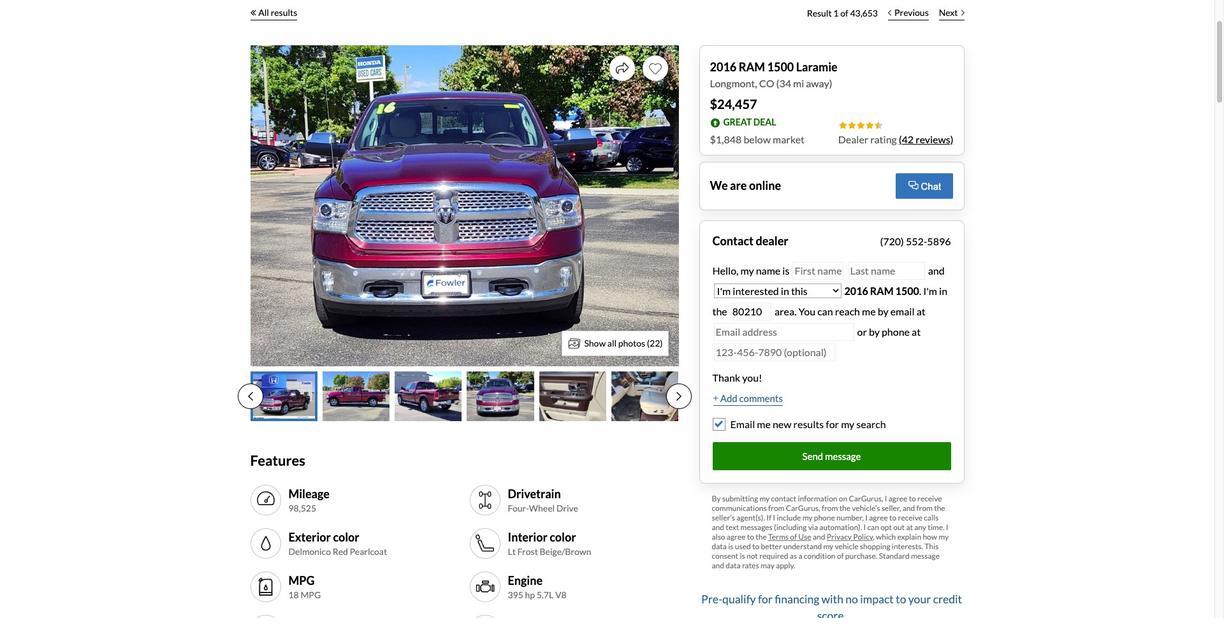 Task type: locate. For each thing, give the bounding box(es) containing it.
drivetrain image
[[475, 491, 495, 511]]

1500 up the (34
[[768, 60, 794, 74]]

0 vertical spatial message
[[825, 451, 861, 462]]

for right the qualify
[[758, 593, 773, 606]]

1 vertical spatial message
[[911, 552, 940, 561]]

view vehicle photo 6 image
[[612, 371, 679, 422]]

your
[[909, 593, 931, 606]]

message right send
[[825, 451, 861, 462]]

hello,
[[713, 264, 739, 276]]

chevron left image
[[888, 9, 892, 16]]

1 vertical spatial mpg
[[301, 590, 321, 601]]

by right or
[[869, 326, 880, 338]]

1 horizontal spatial color
[[550, 530, 576, 545]]

message inside button
[[825, 451, 861, 462]]

data
[[712, 542, 727, 552], [726, 561, 741, 571]]

color
[[333, 530, 359, 545], [550, 530, 576, 545]]

from left on in the bottom right of the page
[[822, 504, 838, 513]]

2 color from the left
[[550, 530, 576, 545]]

1 horizontal spatial can
[[868, 523, 879, 533]]

receive up explain
[[898, 513, 923, 523]]

me right reach
[[862, 305, 876, 317]]

me
[[862, 305, 876, 317], [757, 419, 771, 431]]

can
[[818, 305, 833, 317], [868, 523, 879, 533]]

add comments button
[[713, 391, 784, 407]]

1 vertical spatial ram
[[870, 285, 894, 297]]

can inside 'by submitting my contact information on cargurus, i agree to receive communications from cargurus, from the vehicle's seller, and from the seller's agent(s). if i include my phone number, i agree to receive calls and text messages (including via automation). i can opt out at any time. i also agree to the'
[[868, 523, 879, 533]]

mpg
[[289, 574, 315, 588], [301, 590, 321, 601]]

financing
[[775, 593, 820, 606]]

receive up the calls
[[918, 494, 942, 504]]

opt
[[881, 523, 892, 533]]

0 horizontal spatial message
[[825, 451, 861, 462]]

can right you
[[818, 305, 833, 317]]

not
[[747, 552, 758, 561]]

pre-qualify for financing with no impact to your credit score.
[[701, 593, 962, 619]]

better
[[761, 542, 782, 552]]

0 horizontal spatial 1500
[[768, 60, 794, 74]]

purchase.
[[846, 552, 878, 561]]

is left used
[[728, 542, 734, 552]]

agree right "also"
[[727, 533, 746, 542]]

1 vertical spatial results
[[794, 419, 824, 431]]

are
[[730, 179, 747, 193]]

email
[[891, 305, 915, 317]]

and
[[926, 264, 945, 276], [903, 504, 915, 513], [712, 523, 724, 533], [813, 533, 826, 542], [712, 561, 724, 571]]

longmont,
[[710, 77, 757, 89]]

2 horizontal spatial from
[[917, 504, 933, 513]]

from up any
[[917, 504, 933, 513]]

this
[[925, 542, 939, 552]]

by left email
[[878, 305, 889, 317]]

0 horizontal spatial is
[[728, 542, 734, 552]]

1 horizontal spatial from
[[822, 504, 838, 513]]

add comments
[[720, 393, 783, 404]]

me left the new
[[757, 419, 771, 431]]

chat button
[[896, 173, 953, 199]]

i right vehicle's
[[885, 494, 887, 504]]

mi
[[793, 77, 804, 89]]

view vehicle photo 4 image
[[467, 371, 534, 422]]

agent(s).
[[737, 513, 765, 523]]

0 vertical spatial agree
[[889, 494, 908, 504]]

cargurus, up via
[[786, 504, 821, 513]]

agree up , in the right bottom of the page
[[869, 513, 888, 523]]

and down "also"
[[712, 561, 724, 571]]

view vehicle photo 3 image
[[395, 371, 462, 422]]

a
[[799, 552, 803, 561]]

2016 inside 2016 ram 1500 laramie longmont, co (34 mi away)
[[710, 60, 737, 74]]

Zip code field
[[731, 303, 772, 321]]

of down privacy
[[837, 552, 844, 561]]

2016 up 'longmont,'
[[710, 60, 737, 74]]

information
[[798, 494, 838, 504]]

0 horizontal spatial color
[[333, 530, 359, 545]]

hp
[[525, 590, 535, 601]]

agree up out
[[889, 494, 908, 504]]

of inside , which explain how my data is used to better understand my vehicle shopping interests. this consent is not required as a condition of purchase. standard message and data rates may apply.
[[837, 552, 844, 561]]

2 horizontal spatial agree
[[889, 494, 908, 504]]

1500 up email
[[896, 285, 919, 297]]

2 vertical spatial of
[[837, 552, 844, 561]]

terms of use link
[[768, 533, 812, 542]]

terms of use and privacy policy
[[768, 533, 873, 542]]

privacy
[[827, 533, 852, 542]]

1 vertical spatial me
[[757, 419, 771, 431]]

show
[[584, 338, 606, 349]]

First name field
[[793, 262, 844, 280]]

the left "zip code" field
[[713, 305, 728, 317]]

results
[[271, 7, 297, 18], [794, 419, 824, 431]]

2 vertical spatial agree
[[727, 533, 746, 542]]

1500
[[768, 60, 794, 74], [896, 285, 919, 297]]

, which explain how my data is used to better understand my vehicle shopping interests. this consent is not required as a condition of purchase. standard message and data rates may apply.
[[712, 533, 949, 571]]

market
[[773, 133, 805, 145]]

to right used
[[753, 542, 760, 552]]

1 vertical spatial for
[[758, 593, 773, 606]]

2 from from the left
[[822, 504, 838, 513]]

phone inside 'by submitting my contact information on cargurus, i agree to receive communications from cargurus, from the vehicle's seller, and from the seller's agent(s). if i include my phone number, i agree to receive calls and text messages (including via automation). i can opt out at any time. i also agree to the'
[[814, 513, 835, 523]]

0 vertical spatial at
[[917, 305, 926, 317]]

1 horizontal spatial results
[[794, 419, 824, 431]]

0 vertical spatial 2016
[[710, 60, 737, 74]]

0 vertical spatial me
[[862, 305, 876, 317]]

2 vertical spatial at
[[906, 523, 913, 533]]

(34
[[777, 77, 791, 89]]

show all photos (22) link
[[562, 331, 669, 356]]

0 horizontal spatial phone
[[814, 513, 835, 523]]

co
[[759, 77, 775, 89]]

area.
[[775, 305, 797, 317]]

apply.
[[776, 561, 796, 571]]

0 vertical spatial ram
[[739, 60, 765, 74]]

contact
[[771, 494, 797, 504]]

to left "your"
[[896, 593, 907, 606]]

1 horizontal spatial 1500
[[896, 285, 919, 297]]

color inside 'interior color lt frost beige/brown'
[[550, 530, 576, 545]]

in
[[939, 285, 948, 297]]

email
[[731, 419, 755, 431]]

1 horizontal spatial ram
[[870, 285, 894, 297]]

0 horizontal spatial for
[[758, 593, 773, 606]]

chat image
[[908, 181, 919, 190]]

from up the (including
[[768, 504, 785, 513]]

2016 up area. you can reach me by email at
[[845, 285, 868, 297]]

cargurus, right on in the bottom right of the page
[[849, 494, 884, 504]]

data left rates
[[726, 561, 741, 571]]

engine image
[[475, 577, 495, 598]]

for up send message
[[826, 419, 839, 431]]

0 horizontal spatial 2016
[[710, 60, 737, 74]]

1 vertical spatial can
[[868, 523, 879, 533]]

data down text
[[712, 542, 727, 552]]

0 horizontal spatial ram
[[739, 60, 765, 74]]

$1,848 below market
[[710, 133, 805, 145]]

phone up terms of use and privacy policy
[[814, 513, 835, 523]]

ram up co
[[739, 60, 765, 74]]

color up beige/brown at the bottom left
[[550, 530, 576, 545]]

1 vertical spatial 2016
[[845, 285, 868, 297]]

is left not at the right bottom of page
[[740, 552, 745, 561]]

mileage image
[[255, 491, 276, 511]]

mpg up 18
[[289, 574, 315, 588]]

1 horizontal spatial 2016
[[845, 285, 868, 297]]

0 vertical spatial mpg
[[289, 574, 315, 588]]

results right all
[[271, 7, 297, 18]]

used
[[735, 542, 751, 552]]

0 vertical spatial 1500
[[768, 60, 794, 74]]

message down how
[[911, 552, 940, 561]]

1 vertical spatial 1500
[[896, 285, 919, 297]]

phone
[[882, 326, 910, 338], [814, 513, 835, 523]]

5896
[[928, 235, 951, 247]]

great
[[724, 117, 752, 128]]

is right "name"
[[783, 264, 790, 276]]

frost
[[518, 547, 538, 557]]

can left the opt
[[868, 523, 879, 533]]

terms
[[768, 533, 789, 542]]

results right the new
[[794, 419, 824, 431]]

the left terms
[[756, 533, 767, 542]]

required
[[760, 552, 789, 561]]

v8
[[555, 590, 567, 601]]

of left use
[[790, 533, 797, 542]]

552-
[[906, 235, 928, 247]]

of right 1
[[841, 8, 849, 18]]

which
[[876, 533, 896, 542]]

1 color from the left
[[333, 530, 359, 545]]

red
[[333, 547, 348, 557]]

understand
[[784, 542, 822, 552]]

share image
[[616, 62, 628, 75]]

result 1 of 43,653
[[807, 8, 878, 18]]

0 vertical spatial receive
[[918, 494, 942, 504]]

rating
[[871, 133, 897, 145]]

lt
[[508, 547, 516, 557]]

ram down last name field
[[870, 285, 894, 297]]

0 vertical spatial results
[[271, 7, 297, 18]]

mpg image
[[255, 577, 276, 598]]

1 vertical spatial receive
[[898, 513, 923, 523]]

number,
[[837, 513, 864, 523]]

(720)
[[880, 235, 904, 247]]

prev page image
[[248, 392, 253, 402]]

color up red on the left bottom
[[333, 530, 359, 545]]

i
[[885, 494, 887, 504], [773, 513, 775, 523], [866, 513, 868, 523], [864, 523, 866, 533], [946, 523, 949, 533]]

drivetrain
[[508, 487, 561, 501]]

or by phone at
[[858, 326, 921, 338]]

to right seller,
[[909, 494, 916, 504]]

1 horizontal spatial agree
[[869, 513, 888, 523]]

1500 inside 2016 ram 1500 laramie longmont, co (34 mi away)
[[768, 60, 794, 74]]

my right 'include'
[[803, 513, 813, 523]]

mpg right 18
[[301, 590, 321, 601]]

color inside the exterior color delmonico red pearlcoat
[[333, 530, 359, 545]]

at
[[917, 305, 926, 317], [912, 326, 921, 338], [906, 523, 913, 533]]

also
[[712, 533, 725, 542]]

1 horizontal spatial for
[[826, 419, 839, 431]]

at down email
[[912, 326, 921, 338]]

0 horizontal spatial can
[[818, 305, 833, 317]]

the up automation).
[[840, 504, 851, 513]]

0 horizontal spatial from
[[768, 504, 785, 513]]

and left text
[[712, 523, 724, 533]]

1 horizontal spatial cargurus,
[[849, 494, 884, 504]]

exterior color image
[[255, 534, 276, 555]]

1 vertical spatial phone
[[814, 513, 835, 523]]

2016
[[710, 60, 737, 74], [845, 285, 868, 297]]

at right email
[[917, 305, 926, 317]]

deal
[[754, 117, 776, 128]]

0 horizontal spatial results
[[271, 7, 297, 18]]

1 vertical spatial data
[[726, 561, 741, 571]]

1500 for 2016 ram 1500
[[896, 285, 919, 297]]

all
[[258, 7, 269, 18]]

phone down email
[[882, 326, 910, 338]]

interior color lt frost beige/brown
[[508, 530, 591, 557]]

interior color image
[[475, 534, 495, 555]]

thank
[[713, 371, 741, 384]]

explain
[[898, 533, 922, 542]]

1500 for 2016 ram 1500 laramie longmont, co (34 mi away)
[[768, 60, 794, 74]]

. i'm in the
[[713, 285, 948, 317]]

1 horizontal spatial phone
[[882, 326, 910, 338]]

1 horizontal spatial message
[[911, 552, 940, 561]]

at right out
[[906, 523, 913, 533]]

1 vertical spatial at
[[912, 326, 921, 338]]

2016 for 2016 ram 1500
[[845, 285, 868, 297]]

tab list
[[238, 371, 692, 422]]

the inside . i'm in the
[[713, 305, 728, 317]]

my right how
[[939, 533, 949, 542]]

1 horizontal spatial is
[[740, 552, 745, 561]]

all results
[[258, 7, 297, 18]]

ram inside 2016 ram 1500 laramie longmont, co (34 mi away)
[[739, 60, 765, 74]]

5.7l
[[537, 590, 554, 601]]



Task type: describe. For each thing, give the bounding box(es) containing it.
vehicle
[[835, 542, 859, 552]]

Phone (optional) telephone field
[[714, 343, 835, 362]]

submitting
[[722, 494, 758, 504]]

i right time.
[[946, 523, 949, 533]]

to down agent(s).
[[747, 533, 754, 542]]

as
[[790, 552, 797, 561]]

laramie
[[796, 60, 838, 74]]

0 horizontal spatial cargurus,
[[786, 504, 821, 513]]

wheel
[[529, 503, 555, 514]]

no
[[846, 593, 858, 606]]

chevron right image
[[961, 9, 965, 16]]

engine 395 hp 5.7l v8
[[508, 574, 567, 601]]

chevron double left image
[[250, 9, 256, 16]]

3 from from the left
[[917, 504, 933, 513]]

my left search
[[841, 419, 855, 431]]

message inside , which explain how my data is used to better understand my vehicle shopping interests. this consent is not required as a condition of purchase. standard message and data rates may apply.
[[911, 552, 940, 561]]

and up i'm
[[926, 264, 945, 276]]

view vehicle photo 2 image
[[323, 371, 390, 422]]

we are online
[[710, 179, 781, 193]]

pre-
[[701, 593, 723, 606]]

18
[[289, 590, 299, 601]]

hello, my name is
[[713, 264, 792, 276]]

my left contact
[[760, 494, 770, 504]]

engine
[[508, 574, 543, 588]]

color for exterior color
[[333, 530, 359, 545]]

0 horizontal spatial agree
[[727, 533, 746, 542]]

0 horizontal spatial me
[[757, 419, 771, 431]]

2016 for 2016 ram 1500 laramie longmont, co (34 mi away)
[[710, 60, 737, 74]]

98,525
[[289, 503, 316, 514]]

next
[[939, 7, 958, 18]]

mileage 98,525
[[289, 487, 330, 514]]

i right "if" on the bottom right
[[773, 513, 775, 523]]

ram for 2016 ram 1500 laramie longmont, co (34 mi away)
[[739, 60, 765, 74]]

0 vertical spatial for
[[826, 419, 839, 431]]

395
[[508, 590, 524, 601]]

four-
[[508, 503, 529, 514]]

search
[[857, 419, 886, 431]]

0 vertical spatial data
[[712, 542, 727, 552]]

by submitting my contact information on cargurus, i agree to receive communications from cargurus, from the vehicle's seller, and from the seller's agent(s). if i include my phone number, i agree to receive calls and text messages (including via automation). i can opt out at any time. i also agree to the
[[712, 494, 949, 542]]

1 from from the left
[[768, 504, 785, 513]]

ram for 2016 ram 1500
[[870, 285, 894, 297]]

send message
[[803, 451, 861, 462]]

for inside pre-qualify for financing with no impact to your credit score.
[[758, 593, 773, 606]]

how
[[923, 533, 937, 542]]

all results link
[[250, 0, 297, 27]]

online
[[749, 179, 781, 193]]

comments
[[740, 393, 783, 404]]

and right seller,
[[903, 504, 915, 513]]

0 vertical spatial phone
[[882, 326, 910, 338]]

all
[[608, 338, 617, 349]]

at inside 'by submitting my contact information on cargurus, i agree to receive communications from cargurus, from the vehicle's seller, and from the seller's agent(s). if i include my phone number, i agree to receive calls and text messages (including via automation). i can opt out at any time. i also agree to the'
[[906, 523, 913, 533]]

away)
[[806, 77, 833, 89]]

mileage
[[289, 487, 330, 501]]

0 vertical spatial by
[[878, 305, 889, 317]]

delmonico
[[289, 547, 331, 557]]

drivetrain four-wheel drive
[[508, 487, 578, 514]]

the up time.
[[934, 504, 946, 513]]

0 vertical spatial can
[[818, 305, 833, 317]]

1 vertical spatial by
[[869, 326, 880, 338]]

qualify
[[723, 593, 756, 606]]

my left the vehicle
[[824, 542, 834, 552]]

dealer
[[839, 133, 869, 145]]

drive
[[557, 503, 578, 514]]

next page image
[[676, 392, 681, 402]]

score.
[[817, 610, 847, 619]]

policy
[[853, 533, 873, 542]]

0 vertical spatial of
[[841, 8, 849, 18]]

1
[[834, 8, 839, 18]]

dealer rating (42 reviews)
[[839, 133, 954, 145]]

contact
[[713, 234, 754, 248]]

and right use
[[813, 533, 826, 542]]

to up which
[[890, 513, 897, 523]]

view vehicle photo 5 image
[[539, 371, 607, 422]]

on
[[839, 494, 848, 504]]

to inside pre-qualify for financing with no impact to your credit score.
[[896, 593, 907, 606]]

color for interior color
[[550, 530, 576, 545]]

(22)
[[647, 338, 663, 349]]

(720) 552-5896
[[880, 235, 951, 247]]

send message button
[[713, 443, 951, 471]]

43,653
[[850, 8, 878, 18]]

condition
[[804, 552, 836, 561]]

2 horizontal spatial is
[[783, 264, 790, 276]]

credit
[[933, 593, 962, 606]]

1 vertical spatial of
[[790, 533, 797, 542]]

Last name field
[[849, 262, 925, 280]]

result
[[807, 8, 832, 18]]

or
[[858, 326, 867, 338]]

include
[[777, 513, 801, 523]]

view vehicle photo 1 image
[[250, 371, 317, 422]]

features
[[250, 452, 305, 470]]

interior
[[508, 530, 548, 545]]

exterior color delmonico red pearlcoat
[[289, 530, 387, 557]]

(42
[[899, 133, 914, 145]]

seller,
[[882, 504, 901, 513]]

below
[[744, 133, 771, 145]]

you!
[[743, 371, 762, 384]]

mpg 18 mpg
[[289, 574, 321, 601]]

1 vertical spatial agree
[[869, 513, 888, 523]]

reach
[[835, 305, 860, 317]]

seller's
[[712, 513, 735, 523]]

beige/brown
[[540, 547, 591, 557]]

1 horizontal spatial me
[[862, 305, 876, 317]]

use
[[799, 533, 812, 542]]

add
[[720, 393, 738, 404]]

i left , in the right bottom of the page
[[864, 523, 866, 533]]

$1,848
[[710, 133, 742, 145]]

photos
[[618, 338, 645, 349]]

messages
[[741, 523, 773, 533]]

vehicle full photo image
[[250, 45, 679, 366]]

time.
[[928, 523, 945, 533]]

previous link
[[883, 0, 934, 27]]

(including
[[774, 523, 807, 533]]

vehicle's
[[852, 504, 880, 513]]

we
[[710, 179, 728, 193]]

out
[[894, 523, 905, 533]]

text
[[726, 523, 739, 533]]

my left "name"
[[741, 264, 754, 276]]

dealer
[[756, 234, 789, 248]]

to inside , which explain how my data is used to better understand my vehicle shopping interests. this consent is not required as a condition of purchase. standard message and data rates may apply.
[[753, 542, 760, 552]]

contact dealer
[[713, 234, 789, 248]]

and inside , which explain how my data is used to better understand my vehicle shopping interests. this consent is not required as a condition of purchase. standard message and data rates may apply.
[[712, 561, 724, 571]]

$24,457
[[710, 96, 757, 111]]

plus image
[[713, 395, 718, 402]]

Email address email field
[[714, 323, 854, 341]]

privacy policy link
[[827, 533, 873, 542]]

i right number,
[[866, 513, 868, 523]]

email me new results for my search
[[731, 419, 886, 431]]

thank you!
[[713, 371, 762, 384]]



Task type: vqa. For each thing, say whether or not it's contained in the screenshot.


